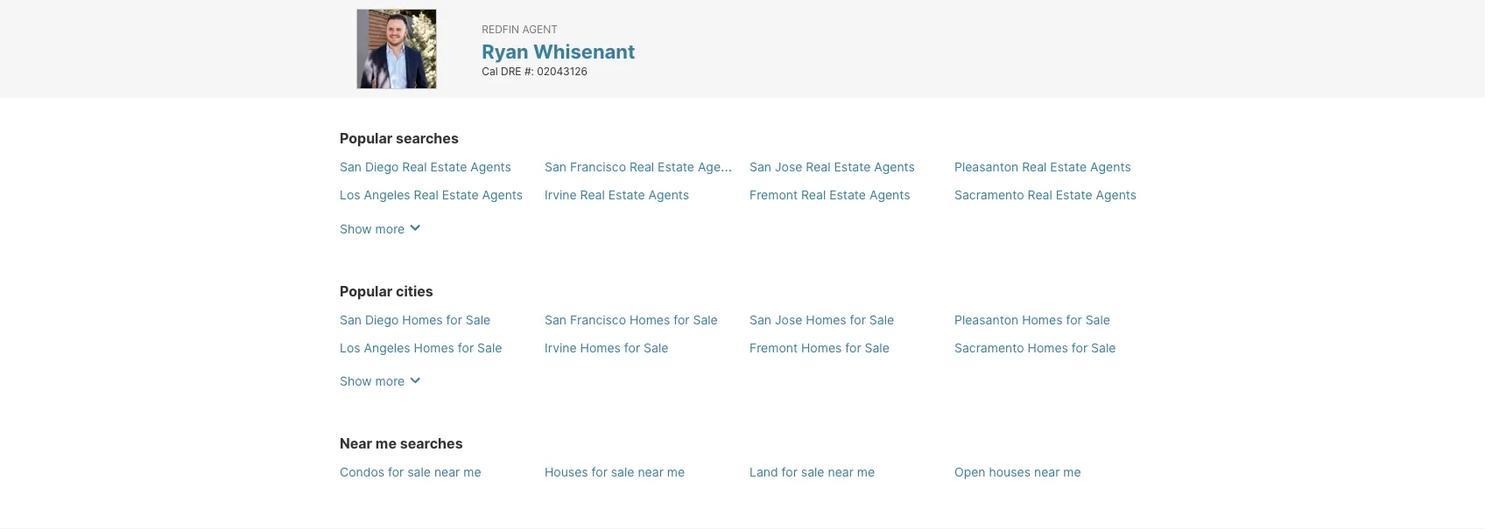 Task type: describe. For each thing, give the bounding box(es) containing it.
estate down ryan
[[478, 63, 520, 80]]

estate up fremont real estate agents link
[[834, 160, 871, 175]]

1 vertical spatial searches
[[400, 436, 463, 453]]

san francisco homes for sale
[[545, 313, 718, 327]]

redfin link
[[340, 63, 382, 80]]

popular for popular cities
[[340, 283, 393, 300]]

real down popular searches
[[402, 160, 427, 175]]

condos for sale near me
[[340, 465, 481, 480]]

see all los angeles agents , pasadena agents
[[340, 25, 642, 42]]

estate down pleasanton real estate agents 'link' at the right of page
[[1056, 188, 1093, 203]]

estate up sacramento real estate agents
[[1050, 160, 1087, 175]]

irvine homes for sale
[[545, 341, 669, 356]]

fremont homes for sale link
[[750, 341, 890, 356]]

redfin for estate
[[400, 63, 442, 80]]

fremont for searches
[[750, 188, 798, 203]]

homes up the fremont homes for sale link
[[806, 313, 847, 327]]

sale for houses
[[611, 465, 635, 480]]

4 near from the left
[[1034, 465, 1060, 480]]

estate down the san diego real estate agents link in the top left of the page
[[442, 188, 479, 203]]

irvine real estate agents
[[545, 188, 689, 203]]

irvine homes for sale link
[[545, 341, 669, 356]]

show more for cities
[[340, 374, 405, 389]]

popular searches
[[340, 130, 459, 147]]

sacramento real estate agents link
[[955, 188, 1137, 203]]

me for condos
[[464, 465, 481, 480]]

real down the san diego real estate agents link in the top left of the page
[[414, 188, 439, 203]]

me for houses
[[667, 465, 685, 480]]

land
[[750, 465, 778, 480]]

show for popular searches
[[340, 221, 372, 236]]

homes up los angeles homes for sale link
[[402, 313, 443, 327]]

angeles for los angeles real estate agents
[[364, 188, 410, 203]]

0 vertical spatial searches
[[396, 130, 459, 147]]

houses
[[545, 465, 588, 480]]

sacramento homes for sale link
[[955, 341, 1116, 356]]

pleasanton homes for sale link
[[955, 313, 1111, 327]]

brokers
[[673, 63, 723, 80]]

estate up irvine real estate agents
[[658, 160, 695, 175]]

los right all
[[388, 25, 411, 42]]

land for sale near me link
[[750, 465, 875, 480]]

san for san francisco real estate agents
[[545, 160, 567, 175]]

los angeles brokers
[[588, 63, 723, 80]]

real down pleasanton real estate agents 'link' at the right of page
[[1028, 188, 1053, 203]]

show more link for searches
[[340, 212, 426, 239]]

estate up los angeles real estate agents
[[430, 160, 467, 175]]

los for los angeles homes for sale
[[340, 341, 360, 356]]

los angeles homes for sale link
[[340, 341, 502, 356]]

sacramento real estate agents
[[955, 188, 1137, 203]]

show more for searches
[[340, 221, 405, 236]]

popular for popular searches
[[340, 130, 393, 147]]

angeles for los angeles brokers
[[616, 63, 669, 80]]

fremont for cities
[[750, 341, 798, 356]]

agent
[[522, 23, 558, 35]]

pasadena
[[527, 25, 592, 42]]

fremont homes for sale
[[750, 341, 890, 356]]

los for los angeles brokers
[[588, 63, 612, 80]]

near me searches
[[340, 436, 463, 453]]

real up irvine real estate agents
[[630, 160, 654, 175]]

more for cities
[[375, 374, 405, 389]]

francisco for popular cities
[[570, 313, 626, 327]]

sale for land
[[801, 465, 825, 480]]

cal
[[482, 65, 498, 77]]

houses for sale near me
[[545, 465, 685, 480]]

homes down pleasanton homes for sale
[[1028, 341, 1069, 356]]

los angeles real estate agents link
[[340, 188, 523, 203]]

francisco for popular searches
[[570, 160, 626, 175]]

real down san jose real estate agents
[[801, 188, 826, 203]]

ryan
[[482, 39, 529, 63]]

los angeles homes for sale
[[340, 341, 502, 356]]

sacramento for popular cities
[[955, 341, 1024, 356]]

los angeles real estate agents
[[340, 188, 523, 203]]

san diego homes for sale link
[[340, 313, 491, 327]]

angeles up 'redfin real estate agents' 'link'
[[415, 25, 468, 42]]

homes down san jose homes for sale
[[801, 341, 842, 356]]



Task type: vqa. For each thing, say whether or not it's contained in the screenshot.
1- related to 1-844-759-7732 .
no



Task type: locate. For each thing, give the bounding box(es) containing it.
irvine for popular cities
[[545, 341, 577, 356]]

1 show more link from the top
[[340, 212, 426, 239]]

popular left the cities
[[340, 283, 393, 300]]

homes up sacramento homes for sale link
[[1022, 313, 1063, 327]]

1 sacramento from the top
[[955, 188, 1024, 203]]

near right houses
[[1034, 465, 1060, 480]]

redfin agent ryan whisenant cal dre #: 02043126
[[482, 23, 636, 77]]

cities
[[396, 283, 433, 300]]

0 vertical spatial show
[[340, 221, 372, 236]]

show more link down los angeles real estate agents link
[[340, 212, 426, 239]]

all
[[369, 25, 384, 42]]

san jose homes for sale
[[750, 313, 894, 327]]

fremont down san jose real estate agents
[[750, 188, 798, 203]]

jose
[[775, 160, 803, 175], [775, 313, 803, 327]]

3 near from the left
[[828, 465, 854, 480]]

near
[[340, 436, 372, 453]]

near for condos for sale near me
[[434, 465, 460, 480]]

san diego real estate agents link
[[340, 160, 511, 175]]

3 sale from the left
[[801, 465, 825, 480]]

show more link for cities
[[340, 365, 426, 392]]

sale right the houses
[[611, 465, 635, 480]]

real up sacramento real estate agents
[[1022, 160, 1047, 175]]

real left cal
[[446, 63, 474, 80]]

1 show more from the top
[[340, 221, 405, 236]]

near right land
[[828, 465, 854, 480]]

1 popular from the top
[[340, 130, 393, 147]]

pleasanton
[[955, 160, 1019, 175], [955, 313, 1019, 327]]

los for los angeles real estate agents
[[340, 188, 360, 203]]

estate down san jose real estate agents
[[830, 188, 866, 203]]

2 diego from the top
[[365, 313, 399, 327]]

houses
[[989, 465, 1031, 480]]

redfin right redfin link
[[400, 63, 442, 80]]

0 vertical spatial popular
[[340, 130, 393, 147]]

02043126
[[537, 65, 588, 77]]

show more
[[340, 221, 405, 236], [340, 374, 405, 389]]

san jose real estate agents
[[750, 160, 915, 175]]

searches
[[396, 130, 459, 147], [400, 436, 463, 453]]

2 horizontal spatial sale
[[801, 465, 825, 480]]

2 pleasanton from the top
[[955, 313, 1019, 327]]

diego for cities
[[365, 313, 399, 327]]

land for sale near me
[[750, 465, 875, 480]]

los down whisenant
[[588, 63, 612, 80]]

show more up popular cities
[[340, 221, 405, 236]]

1 irvine from the top
[[545, 188, 577, 203]]

angeles
[[415, 25, 468, 42], [616, 63, 669, 80], [364, 188, 410, 203], [364, 341, 410, 356]]

pleasanton up sacramento homes for sale link
[[955, 313, 1019, 327]]

0 horizontal spatial sale
[[408, 465, 431, 480]]

more down los angeles real estate agents link
[[375, 221, 405, 236]]

show up near at left
[[340, 374, 372, 389]]

fremont
[[750, 188, 798, 203], [750, 341, 798, 356]]

estate down san francisco real estate agents
[[609, 188, 645, 203]]

1 horizontal spatial sale
[[611, 465, 635, 480]]

show more down los angeles homes for sale
[[340, 374, 405, 389]]

sale
[[408, 465, 431, 480], [611, 465, 635, 480], [801, 465, 825, 480]]

homes down san francisco homes for sale "link"
[[580, 341, 621, 356]]

1 vertical spatial sacramento
[[955, 341, 1024, 356]]

near for land for sale near me
[[828, 465, 854, 480]]

1 more from the top
[[375, 221, 405, 236]]

francisco up irvine real estate agents link
[[570, 160, 626, 175]]

0 vertical spatial pleasanton
[[955, 160, 1019, 175]]

1 sale from the left
[[408, 465, 431, 480]]

estate
[[478, 63, 520, 80], [430, 160, 467, 175], [658, 160, 695, 175], [834, 160, 871, 175], [1050, 160, 1087, 175], [442, 188, 479, 203], [609, 188, 645, 203], [830, 188, 866, 203], [1056, 188, 1093, 203]]

los down popular searches
[[340, 188, 360, 203]]

francisco up irvine homes for sale
[[570, 313, 626, 327]]

open houses near me
[[955, 465, 1081, 480]]

2 near from the left
[[638, 465, 664, 480]]

los
[[388, 25, 411, 42], [588, 63, 612, 80], [340, 188, 360, 203], [340, 341, 360, 356]]

1 vertical spatial francisco
[[570, 313, 626, 327]]

jose up fremont real estate agents link
[[775, 160, 803, 175]]

more for searches
[[375, 221, 405, 236]]

0 vertical spatial jose
[[775, 160, 803, 175]]

open houses near me link
[[955, 465, 1081, 480]]

1 diego from the top
[[365, 160, 399, 175]]

san jose homes for sale link
[[750, 313, 894, 327]]

,
[[519, 25, 523, 42]]

irvine real estate agents link
[[545, 188, 689, 203]]

angeles left "brokers"
[[616, 63, 669, 80]]

san down popular searches
[[340, 160, 362, 175]]

1 vertical spatial pleasanton
[[955, 313, 1019, 327]]

2 show from the top
[[340, 374, 372, 389]]

sale down the near me searches
[[408, 465, 431, 480]]

1 fremont from the top
[[750, 188, 798, 203]]

san jose real estate agents link
[[750, 160, 915, 175]]

san for san jose homes for sale
[[750, 313, 772, 327]]

houses for sale near me link
[[545, 465, 685, 480]]

0 vertical spatial fremont
[[750, 188, 798, 203]]

2 irvine from the top
[[545, 341, 577, 356]]

fremont down san jose homes for sale
[[750, 341, 798, 356]]

redfin inside redfin agent ryan whisenant cal dre #: 02043126
[[482, 23, 519, 35]]

irvine down san francisco homes for sale "link"
[[545, 341, 577, 356]]

me for land
[[857, 465, 875, 480]]

1 francisco from the top
[[570, 160, 626, 175]]

0 vertical spatial show more
[[340, 221, 405, 236]]

sacramento down pleasanton real estate agents 'link' at the right of page
[[955, 188, 1024, 203]]

0 vertical spatial show more link
[[340, 212, 426, 239]]

francisco
[[570, 160, 626, 175], [570, 313, 626, 327]]

2 more from the top
[[375, 374, 405, 389]]

0 vertical spatial diego
[[365, 160, 399, 175]]

sale right land
[[801, 465, 825, 480]]

condos for sale near me link
[[340, 465, 481, 480]]

pleasanton homes for sale
[[955, 313, 1111, 327]]

1 show from the top
[[340, 221, 372, 236]]

1 vertical spatial diego
[[365, 313, 399, 327]]

0 horizontal spatial redfin
[[340, 63, 382, 80]]

near
[[434, 465, 460, 480], [638, 465, 664, 480], [828, 465, 854, 480], [1034, 465, 1060, 480]]

2 show more link from the top
[[340, 365, 426, 392]]

homes
[[402, 313, 443, 327], [630, 313, 670, 327], [806, 313, 847, 327], [1022, 313, 1063, 327], [414, 341, 455, 356], [580, 341, 621, 356], [801, 341, 842, 356], [1028, 341, 1069, 356]]

1 horizontal spatial redfin
[[400, 63, 442, 80]]

condos
[[340, 465, 385, 480]]

diego for searches
[[365, 160, 399, 175]]

popular
[[340, 130, 393, 147], [340, 283, 393, 300]]

jose for popular searches
[[775, 160, 803, 175]]

more
[[375, 221, 405, 236], [375, 374, 405, 389]]

los angeles brokers link
[[588, 63, 723, 80]]

san for san jose real estate agents
[[750, 160, 772, 175]]

jose up the fremont homes for sale link
[[775, 313, 803, 327]]

more down los angeles homes for sale
[[375, 374, 405, 389]]

searches up san diego real estate agents
[[396, 130, 459, 147]]

san for san diego real estate agents
[[340, 160, 362, 175]]

0 vertical spatial francisco
[[570, 160, 626, 175]]

ryan whisenant, redfin agent image
[[357, 9, 437, 89]]

2 popular from the top
[[340, 283, 393, 300]]

open
[[955, 465, 986, 480]]

real
[[446, 63, 474, 80], [402, 160, 427, 175], [630, 160, 654, 175], [806, 160, 831, 175], [1022, 160, 1047, 175], [414, 188, 439, 203], [580, 188, 605, 203], [801, 188, 826, 203], [1028, 188, 1053, 203]]

redfin for ryan
[[482, 23, 519, 35]]

irvine down san francisco real estate agents
[[545, 188, 577, 203]]

near for houses for sale near me
[[638, 465, 664, 480]]

dre
[[501, 65, 522, 77]]

fremont real estate agents
[[750, 188, 911, 203]]

san francisco real estate agents link
[[545, 158, 739, 175]]

pleasanton for popular searches
[[955, 160, 1019, 175]]

pleasanton real estate agents link
[[955, 160, 1131, 175]]

1 vertical spatial show
[[340, 374, 372, 389]]

1 pleasanton from the top
[[955, 160, 1019, 175]]

irvine for popular searches
[[545, 188, 577, 203]]

2 jose from the top
[[775, 313, 803, 327]]

real up fremont real estate agents link
[[806, 160, 831, 175]]

ryan whisenant link
[[482, 39, 636, 63]]

los down popular cities
[[340, 341, 360, 356]]

1 vertical spatial show more
[[340, 374, 405, 389]]

show more link
[[340, 212, 426, 239], [340, 365, 426, 392]]

1 vertical spatial popular
[[340, 283, 393, 300]]

pleasanton up sacramento real estate agents
[[955, 160, 1019, 175]]

sale
[[466, 313, 491, 327], [693, 313, 718, 327], [870, 313, 894, 327], [1086, 313, 1111, 327], [477, 341, 502, 356], [644, 341, 669, 356], [865, 341, 890, 356], [1091, 341, 1116, 356]]

1 vertical spatial more
[[375, 374, 405, 389]]

redfin up ryan
[[482, 23, 519, 35]]

show for popular cities
[[340, 374, 372, 389]]

1 near from the left
[[434, 465, 460, 480]]

near down the near me searches
[[434, 465, 460, 480]]

diego
[[365, 160, 399, 175], [365, 313, 399, 327]]

show up popular cities
[[340, 221, 372, 236]]

2 sale from the left
[[611, 465, 635, 480]]

sacramento down pleasanton homes for sale
[[955, 341, 1024, 356]]

searches up condos for sale near me
[[400, 436, 463, 453]]

real down san francisco real estate agents
[[580, 188, 605, 203]]

2 horizontal spatial redfin
[[482, 23, 519, 35]]

san up the fremont homes for sale link
[[750, 313, 772, 327]]

0 vertical spatial more
[[375, 221, 405, 236]]

popular cities
[[340, 283, 433, 300]]

1 vertical spatial fremont
[[750, 341, 798, 356]]

san down popular cities
[[340, 313, 362, 327]]

san francisco homes for sale link
[[545, 313, 718, 327]]

2 sacramento from the top
[[955, 341, 1024, 356]]

sacramento for popular searches
[[955, 188, 1024, 203]]

show more link down los angeles homes for sale
[[340, 365, 426, 392]]

san
[[340, 160, 362, 175], [545, 160, 567, 175], [750, 160, 772, 175], [340, 313, 362, 327], [545, 313, 567, 327], [750, 313, 772, 327]]

sacramento homes for sale
[[955, 341, 1116, 356]]

1 jose from the top
[[775, 160, 803, 175]]

angeles down the san diego real estate agents link in the top left of the page
[[364, 188, 410, 203]]

diego down popular searches
[[365, 160, 399, 175]]

homes up irvine homes for sale link in the bottom left of the page
[[630, 313, 670, 327]]

#:
[[525, 65, 534, 77]]

san for san diego homes for sale
[[340, 313, 362, 327]]

homes down san diego homes for sale
[[414, 341, 455, 356]]

redfin down "see" at top
[[340, 63, 382, 80]]

san diego real estate agents
[[340, 160, 511, 175]]

near right the houses
[[638, 465, 664, 480]]

for
[[446, 313, 462, 327], [674, 313, 690, 327], [850, 313, 866, 327], [1066, 313, 1082, 327], [458, 341, 474, 356], [624, 341, 640, 356], [845, 341, 862, 356], [1072, 341, 1088, 356], [388, 465, 404, 480], [592, 465, 608, 480], [782, 465, 798, 480]]

see
[[340, 25, 365, 42]]

1 vertical spatial jose
[[775, 313, 803, 327]]

angeles for los angeles homes for sale
[[364, 341, 410, 356]]

fremont real estate agents link
[[750, 188, 911, 203]]

2 fremont from the top
[[750, 341, 798, 356]]

san diego homes for sale
[[340, 313, 491, 327]]

agents
[[472, 25, 519, 42], [596, 25, 642, 42], [524, 63, 571, 80], [471, 160, 511, 175], [698, 160, 739, 175], [874, 160, 915, 175], [1091, 160, 1131, 175], [482, 188, 523, 203], [649, 188, 689, 203], [870, 188, 911, 203], [1096, 188, 1137, 203]]

me
[[376, 436, 397, 453], [464, 465, 481, 480], [667, 465, 685, 480], [857, 465, 875, 480], [1064, 465, 1081, 480]]

san for san francisco homes for sale
[[545, 313, 567, 327]]

jose for popular cities
[[775, 313, 803, 327]]

popular up the san diego real estate agents link in the top left of the page
[[340, 130, 393, 147]]

redfin
[[482, 23, 519, 35], [340, 63, 382, 80], [400, 63, 442, 80]]

whisenant
[[533, 39, 636, 63]]

1 vertical spatial show more link
[[340, 365, 426, 392]]

redfin real estate agents
[[400, 63, 571, 80]]

0 vertical spatial irvine
[[545, 188, 577, 203]]

san up irvine homes for sale
[[545, 313, 567, 327]]

1 vertical spatial irvine
[[545, 341, 577, 356]]

diego down popular cities
[[365, 313, 399, 327]]

san francisco real estate agents
[[545, 160, 739, 175]]

2 francisco from the top
[[570, 313, 626, 327]]

angeles down san diego homes for sale
[[364, 341, 410, 356]]

pleasanton real estate agents
[[955, 160, 1131, 175]]

0 vertical spatial sacramento
[[955, 188, 1024, 203]]

san up fremont real estate agents link
[[750, 160, 772, 175]]

show
[[340, 221, 372, 236], [340, 374, 372, 389]]

irvine
[[545, 188, 577, 203], [545, 341, 577, 356]]

pleasanton for popular cities
[[955, 313, 1019, 327]]

redfin real estate agents link
[[400, 63, 571, 80]]

san up irvine real estate agents link
[[545, 160, 567, 175]]

2 show more from the top
[[340, 374, 405, 389]]

sacramento
[[955, 188, 1024, 203], [955, 341, 1024, 356]]

sale for condos
[[408, 465, 431, 480]]



